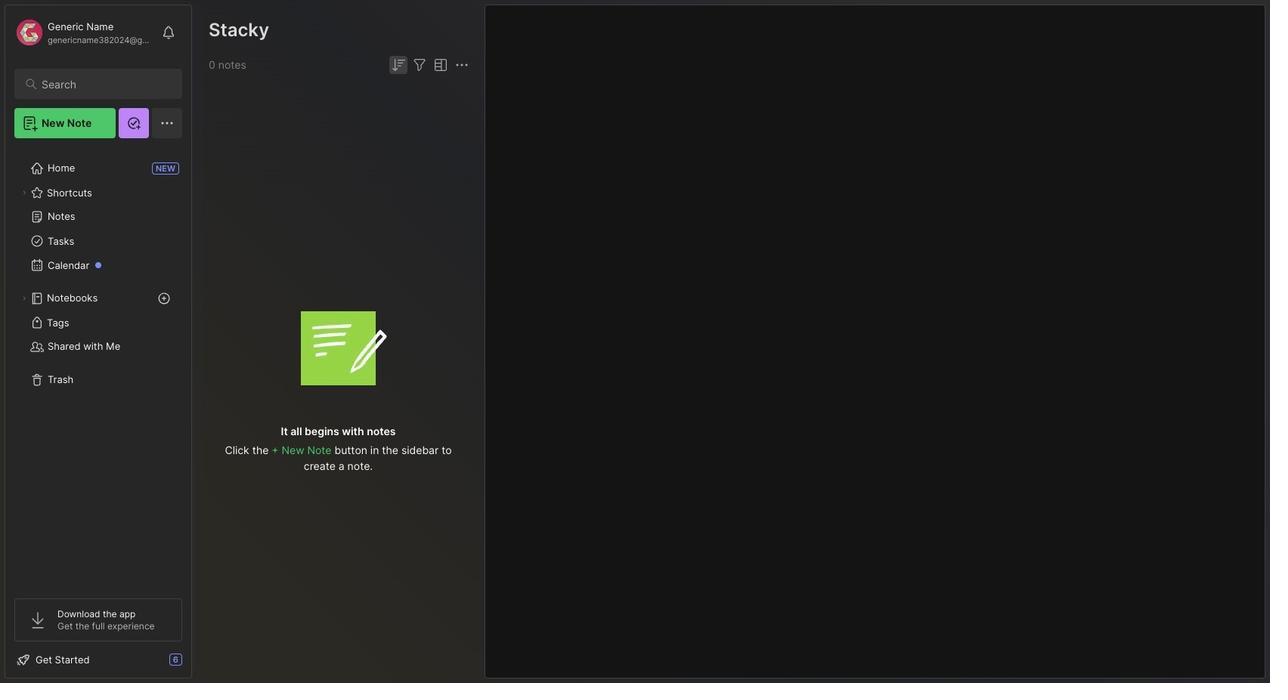 Task type: describe. For each thing, give the bounding box(es) containing it.
Search text field
[[42, 77, 169, 91]]

none search field inside main element
[[42, 75, 169, 93]]

click to collapse image
[[191, 655, 202, 674]]

note window - loading element
[[485, 5, 1265, 679]]

more actions image
[[453, 56, 471, 74]]

Account field
[[14, 17, 154, 48]]

expand notebooks image
[[20, 294, 29, 303]]

Sort options field
[[389, 56, 407, 74]]

Help and Learning task checklist field
[[5, 648, 191, 672]]



Task type: vqa. For each thing, say whether or not it's contained in the screenshot.
tree inside MAIN element
yes



Task type: locate. For each thing, give the bounding box(es) containing it.
View options field
[[429, 56, 450, 74]]

main element
[[0, 0, 197, 683]]

More actions field
[[453, 56, 471, 74]]

tree inside main element
[[5, 147, 191, 585]]

Add filters field
[[410, 56, 429, 74]]

add filters image
[[410, 56, 429, 74]]

None search field
[[42, 75, 169, 93]]

tree
[[5, 147, 191, 585]]



